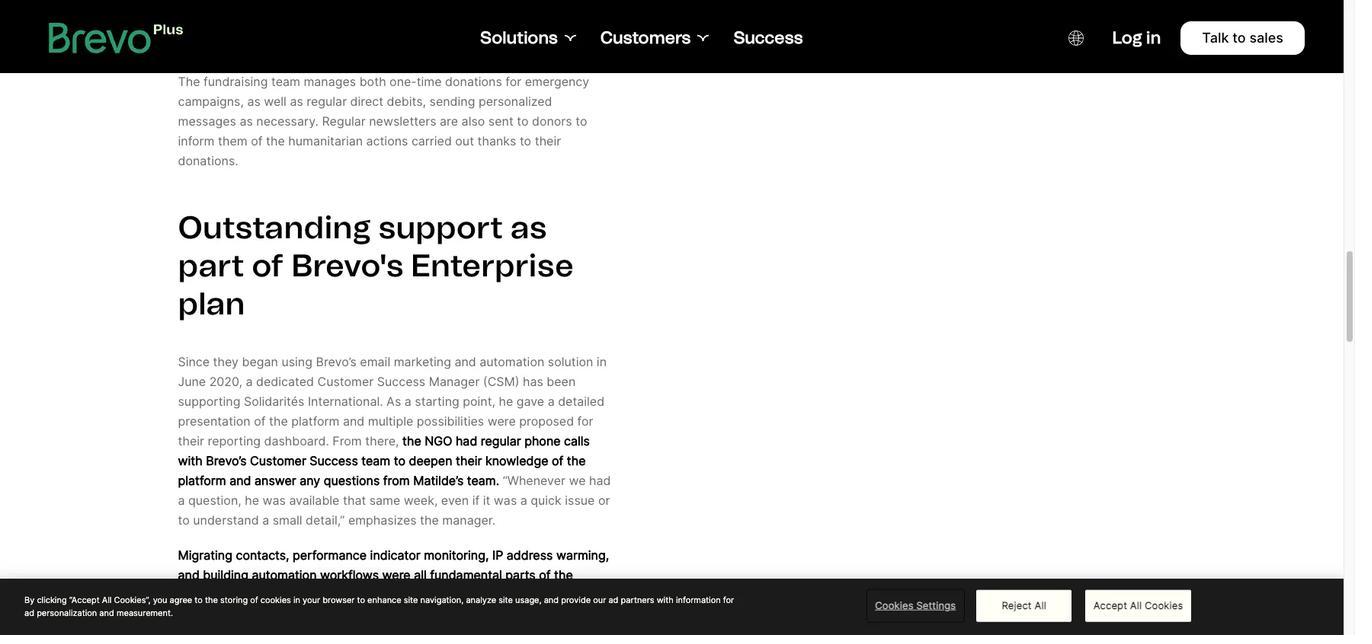 Task type: describe. For each thing, give the bounding box(es) containing it.
as
[[387, 394, 401, 409]]

settings
[[917, 600, 956, 612]]

week,
[[404, 493, 438, 508]]

enterprise inside outstanding support as part of brevo's enterprise plan
[[411, 247, 574, 284]]

plan.
[[468, 588, 495, 603]]

cookies",
[[114, 595, 151, 606]]

a left question,
[[178, 493, 185, 508]]

a right as
[[405, 394, 411, 409]]

presentation
[[178, 414, 251, 429]]

don't
[[234, 627, 263, 636]]

one-
[[390, 74, 417, 89]]

brevo's inside since they began using brevo's email marketing and automation solution in june 2020, a dedicated customer success manager (csm) has been supporting solidarités international. as a starting point, he gave a detailed presentation of the platform and multiple possibilities were proposed for their reporting dashboard. from there,
[[316, 354, 357, 370]]

outstanding.
[[271, 607, 343, 623]]

come
[[266, 627, 298, 636]]

log
[[1113, 27, 1142, 48]]

of inside since they began using brevo's email marketing and automation solution in june 2020, a dedicated customer success manager (csm) has been supporting solidarités international. as a starting point, he gave a detailed presentation of the platform and multiple possibilities were proposed for their reporting dashboard. from there,
[[254, 414, 266, 429]]

of down workflows
[[368, 588, 380, 603]]

sales
[[1250, 30, 1284, 46]]

elements
[[178, 627, 231, 636]]

customer inside the ngo had regular phone calls with brevo's customer success team to deepen their knowledge of the platform and answer any questions from matilde's team.
[[250, 453, 306, 469]]

customers
[[601, 27, 691, 48]]

automation inside since they began using brevo's email marketing and automation solution in june 2020, a dedicated customer success manager (csm) has been supporting solidarités international. as a starting point, he gave a detailed presentation of the platform and multiple possibilities were proposed for their reporting dashboard. from there,
[[480, 354, 545, 370]]

for inside since they began using brevo's email marketing and automation solution in june 2020, a dedicated customer success manager (csm) has been supporting solidarités international. as a starting point, he gave a detailed presentation of the platform and multiple possibilities were proposed for their reporting dashboard. from there,
[[577, 414, 593, 429]]

all for reject all
[[1035, 600, 1046, 612]]

offered
[[225, 588, 267, 603]]

0 vertical spatial success
[[734, 27, 803, 48]]

email
[[360, 354, 390, 370]]

to down personalized at the top of page
[[517, 113, 529, 129]]

they
[[213, 354, 239, 370]]

same
[[369, 493, 400, 508]]

in inside since they began using brevo's email marketing and automation solution in june 2020, a dedicated customer success manager (csm) has been supporting solidarités international. as a starting point, he gave a detailed presentation of the platform and multiple possibilities were proposed for their reporting dashboard. from there,
[[597, 354, 607, 370]]

since they began using brevo's email marketing and automation solution in june 2020, a dedicated customer success manager (csm) has been supporting solidarités international. as a starting point, he gave a detailed presentation of the platform and multiple possibilities were proposed for their reporting dashboard. from there,
[[178, 354, 607, 449]]

team inside the ngo had regular phone calls with brevo's customer success team to deepen their knowledge of the platform and answer any questions from matilde's team.
[[362, 453, 390, 469]]

questions
[[324, 473, 380, 488]]

there,
[[365, 434, 399, 449]]

follow-
[[529, 588, 569, 603]]

brevo's
[[291, 247, 404, 284]]

knowledge
[[486, 453, 548, 469]]

of inside the ngo had regular phone calls with brevo's customer success team to deepen their knowledge of the platform and answer any questions from matilde's team.
[[552, 453, 564, 469]]

provide
[[561, 595, 591, 606]]

reject all button
[[977, 591, 1072, 622]]

that
[[343, 493, 366, 508]]

regular inside the ngo had regular phone calls with brevo's customer success team to deepen their knowledge of the platform and answer any questions from matilde's team.
[[481, 434, 521, 449]]

as inside the follow-up from brevo was outstanding. since we are not digital natives, certain elements don't come as instinctively for us, so it was very important
[[302, 627, 315, 636]]

all
[[414, 568, 427, 583]]

it inside the follow-up from brevo was outstanding. since we are not digital natives, certain elements don't come as instinctively for us, so it was very important
[[447, 627, 454, 636]]

so
[[430, 627, 443, 636]]

training
[[178, 588, 221, 603]]

solutions link
[[480, 27, 576, 49]]

enhance
[[367, 595, 401, 606]]

digital
[[446, 607, 481, 623]]

success inside since they began using brevo's email marketing and automation solution in june 2020, a dedicated customer success manager (csm) has been supporting solidarités international. as a starting point, he gave a detailed presentation of the platform and multiple possibilities were proposed for their reporting dashboard. from there,
[[377, 374, 425, 389]]

had for ngo
[[456, 434, 477, 449]]

brevo image
[[49, 23, 184, 53]]

and inside migrating contacts, performance indicator monitoring, ip address warming, and building automation workflows were all fundamental parts of the training offered by brevo as part of the enterprise plan.
[[178, 568, 200, 583]]

with inside 'by clicking "accept all cookies", you agree to the storing of cookies in your browser to enhance site navigation, analyze site usage, and provide our ad partners with information for ad personalization and measurement.'
[[657, 595, 674, 606]]

he inside since they began using brevo's email marketing and automation solution in june 2020, a dedicated customer success manager (csm) has been supporting solidarités international. as a starting point, he gave a detailed presentation of the platform and multiple possibilities were proposed for their reporting dashboard. from there,
[[499, 394, 513, 409]]

their inside the ngo had regular phone calls with brevo's customer success team to deepen their knowledge of the platform and answer any questions from matilde's team.
[[456, 453, 482, 469]]

donations
[[445, 74, 502, 89]]

cookies inside accept all cookies button
[[1145, 600, 1183, 612]]

manages
[[304, 74, 356, 89]]

outstanding
[[178, 209, 371, 246]]

workflows
[[320, 568, 379, 583]]

has
[[523, 374, 543, 389]]

the inside since they began using brevo's email marketing and automation solution in june 2020, a dedicated customer success manager (csm) has been supporting solidarités international. as a starting point, he gave a detailed presentation of the platform and multiple possibilities were proposed for their reporting dashboard. from there,
[[269, 414, 288, 429]]

of up follow-
[[539, 568, 551, 583]]

are inside the follow-up from brevo was outstanding. since we are not digital natives, certain elements don't come as instinctively for us, so it was very important
[[402, 607, 420, 623]]

for inside the follow-up from brevo was outstanding. since we are not digital natives, certain elements don't come as instinctively for us, so it was very important
[[390, 627, 406, 636]]

it inside whenever we had a question, he was available that same week, even if it was a quick issue or to understand a small detail,
[[483, 493, 490, 508]]

both
[[360, 74, 386, 89]]

donors
[[532, 113, 572, 129]]

0 vertical spatial ad
[[609, 595, 619, 606]]

a left quick at the bottom
[[520, 493, 527, 508]]

actions
[[366, 133, 408, 148]]

from inside the follow-up from brevo was outstanding. since we are not digital natives, certain elements don't come as instinctively for us, so it was very important
[[178, 607, 205, 623]]

the follow-up from brevo was outstanding. since we are not digital natives, certain elements don't come as instinctively for us, so it was very important 
[[178, 588, 584, 636]]

was up don't
[[244, 607, 268, 623]]

the ngo had regular phone calls with brevo's customer success team to deepen their knowledge of the platform and answer any questions from matilde's team.
[[178, 434, 590, 488]]

not
[[423, 607, 442, 623]]

the for fundraising
[[178, 74, 200, 89]]

1 site from the left
[[404, 595, 418, 606]]

to inside the ngo had regular phone calls with brevo's customer success team to deepen their knowledge of the platform and answer any questions from matilde's team.
[[394, 453, 406, 469]]

calls
[[564, 434, 590, 449]]

analyze
[[466, 595, 496, 606]]

all for accept all cookies
[[1130, 600, 1142, 612]]

1 vertical spatial "
[[499, 588, 503, 603]]

cookies settings
[[875, 600, 956, 612]]

newsletters
[[369, 113, 436, 129]]

proposed
[[519, 414, 574, 429]]

ip
[[492, 548, 503, 563]]

since inside the follow-up from brevo was outstanding. since we are not digital natives, certain elements don't come as instinctively for us, so it was very important
[[346, 607, 378, 623]]

talk to sales
[[1202, 30, 1284, 46]]

personalization
[[37, 608, 97, 619]]

instinctively
[[318, 627, 387, 636]]

to inside whenever we had a question, he was available that same week, even if it was a quick issue or to understand a small detail,
[[178, 513, 190, 528]]

also
[[462, 113, 485, 129]]

platform inside the ngo had regular phone calls with brevo's customer success team to deepen their knowledge of the platform and answer any questions from matilde's team.
[[178, 473, 226, 488]]

and down "accept
[[99, 608, 114, 619]]

debits,
[[387, 94, 426, 109]]

their inside since they began using brevo's email marketing and automation solution in june 2020, a dedicated customer success manager (csm) has been supporting solidarités international. as a starting point, he gave a detailed presentation of the platform and multiple possibilities were proposed for their reporting dashboard. from there,
[[178, 434, 204, 449]]

2 site from the left
[[499, 595, 513, 606]]

accept all cookies button
[[1085, 591, 1192, 622]]

were inside migrating contacts, performance indicator monitoring, ip address warming, and building automation workflows were all fundamental parts of the training offered by brevo as part of the enterprise plan.
[[382, 568, 411, 583]]

are inside the "the fundraising team manages both one-time donations for emergency campaigns, as well as regular direct debits, sending personalized messages as necessary. regular newsletters are also sent to donors to inform them of the humanitarian actions carried out thanks to their donations."
[[440, 113, 458, 129]]

2020,
[[209, 374, 242, 389]]

and up manager
[[455, 354, 476, 370]]

supporting
[[178, 394, 240, 409]]

building
[[203, 568, 248, 583]]

brevo inside the follow-up from brevo was outstanding. since we are not digital natives, certain elements don't come as instinctively for us, so it was very important
[[208, 607, 241, 623]]

any
[[300, 473, 320, 488]]

emphasizes
[[348, 513, 417, 528]]

accept
[[1094, 600, 1127, 612]]

solution
[[548, 354, 593, 370]]

your
[[303, 595, 320, 606]]

out
[[455, 133, 474, 148]]

ngo
[[425, 434, 452, 449]]

automation inside migrating contacts, performance indicator monitoring, ip address warming, and building automation workflows were all fundamental parts of the training offered by brevo as part of the enterprise plan.
[[252, 568, 317, 583]]

talk to sales button
[[1179, 20, 1307, 56]]

of inside 'by clicking "accept all cookies", you agree to the storing of cookies in your browser to enhance site navigation, analyze site usage, and provide our ad partners with information for ad personalization and measurement.'
[[250, 595, 258, 606]]

to right browser
[[357, 595, 365, 606]]

important
[[513, 627, 569, 636]]

cookies inside cookies settings "button"
[[875, 600, 914, 612]]

to inside 'button'
[[1233, 30, 1246, 46]]

explains.
[[539, 39, 589, 54]]

donations.
[[178, 153, 238, 168]]

migrating contacts, performance indicator monitoring, ip address warming, and building automation workflows were all fundamental parts of the training offered by brevo as part of the enterprise plan.
[[178, 548, 609, 603]]

"accept
[[69, 595, 100, 606]]

performance
[[293, 548, 367, 563]]

using
[[282, 354, 313, 370]]

certain
[[532, 607, 573, 623]]

the inside the "the fundraising team manages both one-time donations for emergency campaigns, as well as regular direct debits, sending personalized messages as necessary. regular newsletters are also sent to donors to inform them of the humanitarian actions carried out thanks to their donations."
[[266, 133, 285, 148]]



Task type: vqa. For each thing, say whether or not it's contained in the screenshot.
messages
yes



Task type: locate. For each thing, give the bounding box(es) containing it.
was down answer
[[263, 493, 286, 508]]

as inside migrating contacts, performance indicator monitoring, ip address warming, and building automation workflows were all fundamental parts of the training offered by brevo as part of the enterprise plan.
[[324, 588, 337, 603]]

migrating
[[178, 548, 232, 563]]

of right them
[[251, 133, 263, 148]]

0 horizontal spatial brevo
[[208, 607, 241, 623]]

brevo up outstanding.
[[288, 588, 321, 603]]

0 horizontal spatial are
[[402, 607, 420, 623]]

customer up the international.
[[317, 374, 374, 389]]

"
[[499, 473, 507, 488], [499, 588, 503, 603]]

storing
[[220, 595, 248, 606]]

since inside since they began using brevo's email marketing and automation solution in june 2020, a dedicated customer success manager (csm) has been supporting solidarités international. as a starting point, he gave a detailed presentation of the platform and multiple possibilities were proposed for their reporting dashboard. from there,
[[178, 354, 210, 370]]

by
[[24, 595, 35, 606]]

information
[[676, 595, 721, 606]]

their down 'donors'
[[535, 133, 561, 148]]

automation up by
[[252, 568, 317, 583]]

0 vertical spatial regular
[[307, 94, 347, 109]]

1 cookies from the left
[[875, 600, 914, 612]]

had for we
[[589, 473, 611, 488]]

of down 'solidarités'
[[254, 414, 266, 429]]

0 vertical spatial had
[[456, 434, 477, 449]]

0 vertical spatial customer
[[317, 374, 374, 389]]

1 vertical spatial ad
[[24, 608, 34, 619]]

1 vertical spatial we
[[382, 607, 398, 623]]

campaigns,
[[178, 94, 244, 109]]

for up personalized at the top of page
[[506, 74, 522, 89]]

2 horizontal spatial success
[[734, 27, 803, 48]]

0 horizontal spatial platform
[[178, 473, 226, 488]]

1 horizontal spatial since
[[346, 607, 378, 623]]

for left us,
[[390, 627, 406, 636]]

site right the enhance
[[404, 595, 418, 606]]

1 vertical spatial team
[[362, 453, 390, 469]]

a up proposed on the bottom left of page
[[548, 394, 555, 409]]

ad right "our"
[[609, 595, 619, 606]]

team up well
[[271, 74, 300, 89]]

button image
[[1068, 30, 1084, 46]]

team
[[271, 74, 300, 89], [362, 453, 390, 469]]

1 horizontal spatial brevo
[[288, 588, 321, 603]]

team down there,
[[362, 453, 390, 469]]

international.
[[308, 394, 383, 409]]

detailed
[[558, 394, 605, 409]]

1 horizontal spatial were
[[488, 414, 516, 429]]

available
[[289, 493, 340, 508]]

part up plan
[[178, 247, 244, 284]]

marketing
[[394, 354, 451, 370]]

quick
[[531, 493, 562, 508]]

phone
[[525, 434, 561, 449]]

automation up (csm)
[[480, 354, 545, 370]]

we inside whenever we had a question, he was available that same week, even if it was a quick issue or to understand a small detail,
[[569, 473, 586, 488]]

partners
[[621, 595, 654, 606]]

we inside the follow-up from brevo was outstanding. since we are not digital natives, certain elements don't come as instinctively for us, so it was very important
[[382, 607, 398, 623]]

in right log
[[1146, 27, 1161, 48]]

she
[[515, 39, 535, 54]]

are
[[440, 113, 458, 129], [402, 607, 420, 623]]

2 vertical spatial their
[[456, 453, 482, 469]]

the inside the "the fundraising team manages both one-time donations for emergency campaigns, as well as regular direct debits, sending personalized messages as necessary. regular newsletters are also sent to donors to inform them of the humanitarian actions carried out thanks to their donations."
[[178, 74, 200, 89]]

thanks
[[478, 133, 516, 148]]

0 vertical spatial from
[[383, 473, 410, 488]]

to down there,
[[394, 453, 406, 469]]

regular up "knowledge"
[[481, 434, 521, 449]]

was down digital
[[458, 627, 481, 636]]

of down the outstanding on the left of page
[[252, 247, 284, 284]]

1 horizontal spatial automation
[[480, 354, 545, 370]]

to right agree
[[195, 595, 203, 606]]

all right "accept" on the bottom right
[[1130, 600, 1142, 612]]

began
[[242, 354, 278, 370]]

0 horizontal spatial were
[[382, 568, 411, 583]]

" down "knowledge"
[[499, 473, 507, 488]]

1 horizontal spatial with
[[657, 595, 674, 606]]

cookies
[[875, 600, 914, 612], [1145, 600, 1183, 612]]

contacts,
[[236, 548, 289, 563]]

cookies
[[261, 595, 291, 606]]

2 cookies from the left
[[1145, 600, 1183, 612]]

we
[[569, 473, 586, 488], [382, 607, 398, 623]]

1 vertical spatial brevo's
[[206, 453, 247, 469]]

cookies right "accept" on the bottom right
[[1145, 600, 1183, 612]]

regular down manages
[[307, 94, 347, 109]]

" she explains.
[[507, 39, 589, 54]]

0 horizontal spatial automation
[[252, 568, 317, 583]]

part down workflows
[[341, 588, 364, 603]]

0 vertical spatial it
[[483, 493, 490, 508]]

and inside the ngo had regular phone calls with brevo's customer success team to deepen their knowledge of the platform and answer any questions from matilde's team.
[[230, 473, 251, 488]]

1 horizontal spatial platform
[[291, 414, 340, 429]]

agree
[[170, 595, 192, 606]]

had up or
[[589, 473, 611, 488]]

the down parts in the bottom left of the page
[[503, 588, 525, 603]]

1 horizontal spatial brevo's
[[316, 354, 357, 370]]

it right if
[[483, 493, 490, 508]]

were down indicator
[[382, 568, 411, 583]]

all inside button
[[1130, 600, 1142, 612]]

log in link
[[1113, 27, 1161, 49]]

1 vertical spatial success
[[377, 374, 425, 389]]

dedicated
[[256, 374, 314, 389]]

1 vertical spatial regular
[[481, 434, 521, 449]]

0 horizontal spatial ad
[[24, 608, 34, 619]]

he inside whenever we had a question, he was available that same week, even if it was a quick issue or to understand a small detail,
[[245, 493, 259, 508]]

a left small at the left bottom
[[262, 513, 269, 528]]

1 vertical spatial in
[[597, 354, 607, 370]]

regular
[[307, 94, 347, 109], [481, 434, 521, 449]]

clicking
[[37, 595, 67, 606]]

indicator
[[370, 548, 421, 563]]

from
[[383, 473, 410, 488], [178, 607, 205, 623]]

0 vertical spatial in
[[1146, 27, 1161, 48]]

had inside the ngo had regular phone calls with brevo's customer success team to deepen their knowledge of the platform and answer any questions from matilde's team.
[[456, 434, 477, 449]]

the fundraising team manages both one-time donations for emergency campaigns, as well as regular direct debits, sending personalized messages as necessary. regular newsletters are also sent to donors to inform them of the humanitarian actions carried out thanks to their donations.
[[178, 74, 589, 168]]

reject
[[1002, 600, 1032, 612]]

brevo's inside the ngo had regular phone calls with brevo's customer success team to deepen their knowledge of the platform and answer any questions from matilde's team.
[[206, 453, 247, 469]]

since up instinctively
[[346, 607, 378, 623]]

regular
[[322, 113, 366, 129]]

customer up answer
[[250, 453, 306, 469]]

1 vertical spatial platform
[[178, 473, 226, 488]]

and up question,
[[230, 473, 251, 488]]

in left your
[[293, 595, 300, 606]]

he
[[499, 394, 513, 409], [245, 493, 259, 508]]

1 vertical spatial he
[[245, 493, 259, 508]]

of down phone in the bottom of the page
[[552, 453, 564, 469]]

as inside outstanding support as part of brevo's enterprise plan
[[511, 209, 547, 246]]

of inside the "the fundraising team manages both one-time donations for emergency campaigns, as well as regular direct debits, sending personalized messages as necessary. regular newsletters are also sent to donors to inform them of the humanitarian actions carried out thanks to their donations."
[[251, 133, 263, 148]]

0 vertical spatial team
[[271, 74, 300, 89]]

to right 'donors'
[[576, 113, 587, 129]]

it right so
[[447, 627, 454, 636]]

of inside outstanding support as part of brevo's enterprise plan
[[252, 247, 284, 284]]

possibilities
[[417, 414, 484, 429]]

for inside the "the fundraising team manages both one-time donations for emergency campaigns, as well as regular direct debits, sending personalized messages as necessary. regular newsletters are also sent to donors to inform them of the humanitarian actions carried out thanks to their donations."
[[506, 74, 522, 89]]

he down (csm)
[[499, 394, 513, 409]]

to right the talk
[[1233, 30, 1246, 46]]

brevo's down reporting
[[206, 453, 247, 469]]

0 vertical spatial "
[[507, 39, 511, 54]]

0 vertical spatial we
[[569, 473, 586, 488]]

since up june
[[178, 354, 210, 370]]

all right reject
[[1035, 600, 1046, 612]]

their up 'team.'
[[456, 453, 482, 469]]

team inside the "the fundraising team manages both one-time donations for emergency campaigns, as well as regular direct debits, sending personalized messages as necessary. regular newsletters are also sent to donors to inform them of the humanitarian actions carried out thanks to their donations."
[[271, 74, 300, 89]]

site
[[404, 595, 418, 606], [499, 595, 513, 606]]

0 vertical spatial platform
[[291, 414, 340, 429]]

the up the campaigns,
[[178, 74, 200, 89]]

0 vertical spatial brevo
[[288, 588, 321, 603]]

1 vertical spatial automation
[[252, 568, 317, 583]]

accept all cookies
[[1094, 600, 1183, 612]]

sending
[[430, 94, 475, 109]]

0 horizontal spatial their
[[178, 434, 204, 449]]

detail,
[[306, 513, 340, 528]]

1 horizontal spatial their
[[456, 453, 482, 469]]

" down that
[[340, 513, 345, 528]]

0 horizontal spatial cookies
[[875, 600, 914, 612]]

inform
[[178, 133, 215, 148]]

" for " emphasizes the manager.
[[340, 513, 345, 528]]

1 vertical spatial the
[[503, 588, 525, 603]]

0 horizontal spatial "
[[340, 513, 345, 528]]

necessary.
[[256, 113, 319, 129]]

were
[[488, 414, 516, 429], [382, 568, 411, 583]]

talk
[[1202, 30, 1229, 46]]

platform up dashboard. on the bottom of page
[[291, 414, 340, 429]]

ad
[[609, 595, 619, 606], [24, 608, 34, 619]]

0 horizontal spatial regular
[[307, 94, 347, 109]]

and up certain
[[544, 595, 559, 606]]

" emphasizes the manager.
[[340, 513, 496, 528]]

monitoring,
[[424, 548, 489, 563]]

0 vertical spatial part
[[178, 247, 244, 284]]

for inside 'by clicking "accept all cookies", you agree to the storing of cookies in your browser to enhance site navigation, analyze site usage, and provide our ad partners with information for ad personalization and measurement.'
[[723, 595, 734, 606]]

up
[[569, 588, 583, 603]]

had down possibilities
[[456, 434, 477, 449]]

1 horizontal spatial from
[[383, 473, 410, 488]]

personalized
[[479, 94, 552, 109]]

1 horizontal spatial we
[[569, 473, 586, 488]]

0 horizontal spatial all
[[102, 595, 112, 606]]

0 vertical spatial their
[[535, 133, 561, 148]]

and up training
[[178, 568, 200, 583]]

2 horizontal spatial all
[[1130, 600, 1142, 612]]

1 vertical spatial brevo
[[208, 607, 241, 623]]

0 vertical spatial brevo's
[[316, 354, 357, 370]]

even
[[441, 493, 469, 508]]

0 horizontal spatial from
[[178, 607, 205, 623]]

enterprise inside migrating contacts, performance indicator monitoring, ip address warming, and building automation workflows were all fundamental parts of the training offered by brevo as part of the enterprise plan.
[[405, 588, 464, 603]]

1 horizontal spatial customer
[[317, 374, 374, 389]]

1 vertical spatial enterprise
[[405, 588, 464, 603]]

the for follow-
[[503, 588, 525, 603]]

1 vertical spatial part
[[341, 588, 364, 603]]

2 vertical spatial in
[[293, 595, 300, 606]]

1 horizontal spatial part
[[341, 588, 364, 603]]

enterprise down support
[[411, 247, 574, 284]]

point,
[[463, 394, 495, 409]]

1 horizontal spatial all
[[1035, 600, 1046, 612]]

their inside the "the fundraising team manages both one-time donations for emergency campaigns, as well as regular direct debits, sending personalized messages as necessary. regular newsletters are also sent to donors to inform them of the humanitarian actions carried out thanks to their donations."
[[535, 133, 561, 148]]

cookies left settings
[[875, 600, 914, 612]]

had inside whenever we had a question, he was available that same week, even if it was a quick issue or to understand a small detail,
[[589, 473, 611, 488]]

browser
[[323, 595, 355, 606]]

had
[[456, 434, 477, 449], [589, 473, 611, 488]]

0 horizontal spatial brevo's
[[206, 453, 247, 469]]

1 vertical spatial were
[[382, 568, 411, 583]]

0 vertical spatial he
[[499, 394, 513, 409]]

was right if
[[494, 493, 517, 508]]

are down 'sending'
[[440, 113, 458, 129]]

the
[[178, 74, 200, 89], [503, 588, 525, 603]]

reject all
[[1002, 600, 1046, 612]]

are up us,
[[402, 607, 420, 623]]

1 vertical spatial are
[[402, 607, 420, 623]]

1 horizontal spatial in
[[597, 354, 607, 370]]

understand
[[193, 513, 259, 528]]

1 vertical spatial customer
[[250, 453, 306, 469]]

1 horizontal spatial it
[[483, 493, 490, 508]]

brevo inside migrating contacts, performance indicator monitoring, ip address warming, and building automation workflows were all fundamental parts of the training offered by brevo as part of the enterprise plan.
[[288, 588, 321, 603]]

0 horizontal spatial it
[[447, 627, 454, 636]]

of right the storing
[[250, 595, 258, 606]]

automation
[[480, 354, 545, 370], [252, 568, 317, 583]]

brevo
[[288, 588, 321, 603], [208, 607, 241, 623]]

" right "plan."
[[499, 588, 503, 603]]

usage,
[[515, 595, 542, 606]]

our
[[593, 595, 606, 606]]

warming,
[[556, 548, 609, 563]]

1 horizontal spatial are
[[440, 113, 458, 129]]

0 vertical spatial "
[[499, 473, 507, 488]]

1 vertical spatial since
[[346, 607, 378, 623]]

1 horizontal spatial had
[[589, 473, 611, 488]]

1 horizontal spatial site
[[499, 595, 513, 606]]

a
[[246, 374, 253, 389], [405, 394, 411, 409], [548, 394, 555, 409], [178, 493, 185, 508], [520, 493, 527, 508], [262, 513, 269, 528]]

very
[[484, 627, 509, 636]]

a down the began
[[246, 374, 253, 389]]

0 vertical spatial with
[[178, 453, 203, 469]]

all inside button
[[1035, 600, 1046, 612]]

1 vertical spatial had
[[589, 473, 611, 488]]

all right "accept
[[102, 595, 112, 606]]

brevo down the storing
[[208, 607, 241, 623]]

with down presentation
[[178, 453, 203, 469]]

0 horizontal spatial success
[[310, 453, 358, 469]]

messages
[[178, 113, 236, 129]]

1 horizontal spatial regular
[[481, 434, 521, 449]]

success inside the ngo had regular phone calls with brevo's customer success team to deepen their knowledge of the platform and answer any questions from matilde's team.
[[310, 453, 358, 469]]

0 vertical spatial since
[[178, 354, 210, 370]]

fundamental
[[430, 568, 502, 583]]

ad down by
[[24, 608, 34, 619]]

in
[[1146, 27, 1161, 48], [597, 354, 607, 370], [293, 595, 300, 606]]

fundraising
[[204, 74, 268, 89]]

with right partners
[[657, 595, 674, 606]]

1 horizontal spatial cookies
[[1145, 600, 1183, 612]]

1 horizontal spatial success
[[377, 374, 425, 389]]

answer
[[255, 473, 296, 488]]

0 vertical spatial were
[[488, 414, 516, 429]]

brevo's left email
[[316, 354, 357, 370]]

in right solution
[[597, 354, 607, 370]]

from inside the ngo had regular phone calls with brevo's customer success team to deepen their knowledge of the platform and answer any questions from matilde's team.
[[383, 473, 410, 488]]

0 horizontal spatial customer
[[250, 453, 306, 469]]

for down detailed
[[577, 414, 593, 429]]

0 vertical spatial automation
[[480, 354, 545, 370]]

were down point,
[[488, 414, 516, 429]]

2 horizontal spatial in
[[1146, 27, 1161, 48]]

0 horizontal spatial we
[[382, 607, 398, 623]]

0 horizontal spatial had
[[456, 434, 477, 449]]

humanitarian
[[288, 133, 363, 148]]

gave
[[517, 394, 544, 409]]

manager.
[[442, 513, 496, 528]]

1 horizontal spatial ad
[[609, 595, 619, 606]]

from up "same"
[[383, 473, 410, 488]]

1 horizontal spatial the
[[503, 588, 525, 603]]

enterprise up not
[[405, 588, 464, 603]]

site up natives,
[[499, 595, 513, 606]]

1 vertical spatial it
[[447, 627, 454, 636]]

0 vertical spatial are
[[440, 113, 458, 129]]

0 horizontal spatial part
[[178, 247, 244, 284]]

0 horizontal spatial he
[[245, 493, 259, 508]]

to right thanks
[[520, 133, 531, 148]]

1 vertical spatial from
[[178, 607, 205, 623]]

with inside the ngo had regular phone calls with brevo's customer success team to deepen their knowledge of the platform and answer any questions from matilde's team.
[[178, 453, 203, 469]]

from down agree
[[178, 607, 205, 623]]

part inside migrating contacts, performance indicator monitoring, ip address warming, and building automation workflows were all fundamental parts of the training offered by brevo as part of the enterprise plan.
[[341, 588, 364, 603]]

the inside 'by clicking "accept all cookies", you agree to the storing of cookies in your browser to enhance site navigation, analyze site usage, and provide our ad partners with information for ad personalization and measurement.'
[[205, 595, 218, 606]]

part inside outstanding support as part of brevo's enterprise plan
[[178, 247, 244, 284]]

reporting
[[208, 434, 261, 449]]

us,
[[409, 627, 426, 636]]

for right information
[[723, 595, 734, 606]]

well
[[264, 94, 287, 109]]

0 horizontal spatial with
[[178, 453, 203, 469]]

0 horizontal spatial team
[[271, 74, 300, 89]]

issue
[[565, 493, 595, 508]]

and up from
[[343, 414, 365, 429]]

outstanding support as part of brevo's enterprise plan
[[178, 209, 574, 322]]

were inside since they began using brevo's email marketing and automation solution in june 2020, a dedicated customer success manager (csm) has been supporting solidarités international. as a starting point, he gave a detailed presentation of the platform and multiple possibilities were proposed for their reporting dashboard. from there,
[[488, 414, 516, 429]]

regular inside the "the fundraising team manages both one-time donations for emergency campaigns, as well as regular direct debits, sending personalized messages as necessary. regular newsletters are also sent to donors to inform them of the humanitarian actions carried out thanks to their donations."
[[307, 94, 347, 109]]

platform inside since they began using brevo's email marketing and automation solution in june 2020, a dedicated customer success manager (csm) has been supporting solidarités international. as a starting point, he gave a detailed presentation of the platform and multiple possibilities were proposed for their reporting dashboard. from there,
[[291, 414, 340, 429]]

we up issue
[[569, 473, 586, 488]]

he down answer
[[245, 493, 259, 508]]

in inside 'by clicking "accept all cookies", you agree to the storing of cookies in your browser to enhance site navigation, analyze site usage, and provide our ad partners with information for ad personalization and measurement.'
[[293, 595, 300, 606]]

" for " she explains.
[[507, 39, 511, 54]]

0 horizontal spatial the
[[178, 74, 200, 89]]

1 horizontal spatial he
[[499, 394, 513, 409]]

to down question,
[[178, 513, 190, 528]]

1 vertical spatial with
[[657, 595, 674, 606]]

customer inside since they began using brevo's email marketing and automation solution in june 2020, a dedicated customer success manager (csm) has been supporting solidarités international. as a starting point, he gave a detailed presentation of the platform and multiple possibilities were proposed for their reporting dashboard. from there,
[[317, 374, 374, 389]]

we down the enhance
[[382, 607, 398, 623]]

the inside the follow-up from brevo was outstanding. since we are not digital natives, certain elements don't come as instinctively for us, so it was very important
[[503, 588, 525, 603]]

2 horizontal spatial their
[[535, 133, 561, 148]]

" left she
[[507, 39, 511, 54]]

platform up question,
[[178, 473, 226, 488]]

all inside 'by clicking "accept all cookies", you agree to the storing of cookies in your browser to enhance site navigation, analyze site usage, and provide our ad partners with information for ad personalization and measurement.'
[[102, 595, 112, 606]]

their down presentation
[[178, 434, 204, 449]]

by
[[270, 588, 284, 603]]

2 vertical spatial success
[[310, 453, 358, 469]]



